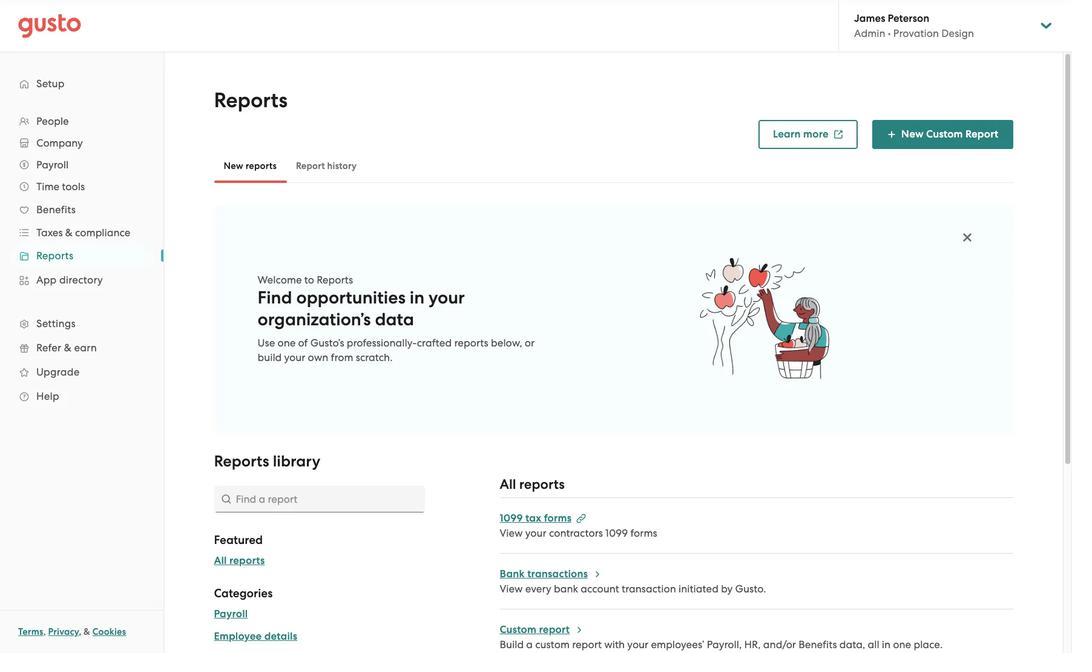 Task type: locate. For each thing, give the bounding box(es) containing it.
employee details button
[[214, 629, 298, 644]]

custom report link
[[500, 623, 585, 636]]

contractors
[[549, 527, 603, 539]]

0 horizontal spatial all
[[214, 554, 227, 567]]

your up crafted
[[429, 287, 465, 308]]

settings
[[36, 317, 76, 330]]

new for new custom report
[[902, 128, 924, 141]]

admin
[[855, 27, 886, 39]]

2 , from the left
[[79, 626, 81, 637]]

1 horizontal spatial all
[[500, 476, 516, 492]]

new
[[902, 128, 924, 141], [224, 161, 243, 171]]

forms up contractors
[[544, 512, 572, 525]]

learn more link
[[759, 120, 858, 149]]

bank transactions link
[[500, 568, 603, 580]]

taxes & compliance button
[[12, 222, 151, 244]]

1 vertical spatial report
[[296, 161, 325, 171]]

people
[[36, 115, 69, 127]]

data
[[375, 309, 414, 330]]

welcome
[[258, 274, 302, 286]]

0 vertical spatial one
[[278, 337, 296, 349]]

learn
[[774, 128, 801, 141]]

1 horizontal spatial all reports
[[500, 476, 565, 492]]

opportunities
[[297, 287, 406, 308]]

reports link
[[12, 245, 151, 267]]

james
[[855, 12, 886, 25]]

new custom report link
[[873, 120, 1014, 149]]

your inside use one of gusto's professionally-crafted reports below, or build your own from scratch.
[[284, 351, 306, 363]]

transaction
[[622, 583, 676, 595]]

0 vertical spatial report
[[539, 623, 570, 636]]

0 vertical spatial in
[[410, 287, 425, 308]]

bank
[[554, 583, 579, 595]]

& right 'taxes'
[[65, 227, 73, 239]]

2 vertical spatial &
[[84, 626, 90, 637]]

company button
[[12, 132, 151, 154]]

1 horizontal spatial report
[[573, 638, 602, 651]]

time tools button
[[12, 176, 151, 197]]

report left the with
[[573, 638, 602, 651]]

all
[[868, 638, 880, 651]]

1 vertical spatial view
[[500, 583, 523, 595]]

1 vertical spatial forms
[[631, 527, 658, 539]]

view
[[500, 527, 523, 539], [500, 583, 523, 595]]

report inside button
[[296, 161, 325, 171]]

your inside welcome to reports find opportunities in your organization's data
[[429, 287, 465, 308]]

company
[[36, 137, 83, 149]]

1 horizontal spatial ,
[[79, 626, 81, 637]]

one left place.
[[894, 638, 912, 651]]

,
[[43, 626, 46, 637], [79, 626, 81, 637]]

, left 'cookies'
[[79, 626, 81, 637]]

all
[[500, 476, 516, 492], [214, 554, 227, 567]]

report history button
[[287, 151, 367, 181]]

1 horizontal spatial benefits
[[799, 638, 838, 651]]

own
[[308, 351, 329, 363]]

or
[[525, 337, 535, 349]]

earn
[[74, 342, 97, 354]]

1099 right contractors
[[606, 527, 628, 539]]

0 horizontal spatial in
[[410, 287, 425, 308]]

settings link
[[12, 313, 151, 334]]

featured
[[214, 533, 263, 547]]

1 horizontal spatial 1099
[[606, 527, 628, 539]]

0 horizontal spatial benefits
[[36, 204, 76, 216]]

benefits left the data,
[[799, 638, 838, 651]]

report
[[539, 623, 570, 636], [573, 638, 602, 651]]

employee
[[214, 630, 262, 643]]

all reports
[[500, 476, 565, 492], [214, 554, 265, 567]]

refer & earn
[[36, 342, 97, 354]]

in
[[410, 287, 425, 308], [882, 638, 891, 651]]

time
[[36, 181, 59, 193]]

library
[[273, 452, 321, 471]]

0 horizontal spatial custom
[[500, 623, 537, 636]]

view down bank
[[500, 583, 523, 595]]

, left privacy link
[[43, 626, 46, 637]]

terms
[[18, 626, 43, 637]]

all inside button
[[214, 554, 227, 567]]

0 vertical spatial forms
[[544, 512, 572, 525]]

0 horizontal spatial one
[[278, 337, 296, 349]]

view for bank transactions
[[500, 583, 523, 595]]

new reports button
[[214, 151, 287, 181]]

0 vertical spatial benefits
[[36, 204, 76, 216]]

your down of
[[284, 351, 306, 363]]

report
[[966, 128, 999, 141], [296, 161, 325, 171]]

forms up 'transaction'
[[631, 527, 658, 539]]

payroll button
[[12, 154, 151, 176]]

new inside button
[[224, 161, 243, 171]]

in right all
[[882, 638, 891, 651]]

reports
[[246, 161, 277, 171], [455, 337, 489, 349], [520, 476, 565, 492], [230, 554, 265, 567]]

Report Search bar field
[[214, 486, 425, 512]]

all reports up tax
[[500, 476, 565, 492]]

reports inside new reports button
[[246, 161, 277, 171]]

0 vertical spatial all reports
[[500, 476, 565, 492]]

all up 1099 tax forms
[[500, 476, 516, 492]]

all down the featured
[[214, 554, 227, 567]]

1 vertical spatial &
[[64, 342, 72, 354]]

0 vertical spatial payroll
[[36, 159, 69, 171]]

view down 1099 tax forms
[[500, 527, 523, 539]]

use one of gusto's professionally-crafted reports below, or build your own from scratch.
[[258, 337, 535, 363]]

& for earn
[[64, 342, 72, 354]]

0 vertical spatial new
[[902, 128, 924, 141]]

& left 'cookies'
[[84, 626, 90, 637]]

your
[[429, 287, 465, 308], [284, 351, 306, 363], [526, 527, 547, 539], [628, 638, 649, 651]]

1 horizontal spatial new
[[902, 128, 924, 141]]

all reports down the featured
[[214, 554, 265, 567]]

benefits down 'time tools'
[[36, 204, 76, 216]]

people button
[[12, 110, 151, 132]]

custom report
[[500, 623, 570, 636]]

forms
[[544, 512, 572, 525], [631, 527, 658, 539]]

reports inside all reports button
[[230, 554, 265, 567]]

0 horizontal spatial new
[[224, 161, 243, 171]]

1 vertical spatial all reports
[[214, 554, 265, 567]]

0 vertical spatial custom
[[927, 128, 964, 141]]

privacy link
[[48, 626, 79, 637]]

peterson
[[888, 12, 930, 25]]

opens in a new tab image
[[834, 130, 844, 139]]

from
[[331, 351, 354, 363]]

reports library
[[214, 452, 321, 471]]

payroll up time
[[36, 159, 69, 171]]

home image
[[18, 14, 81, 38]]

0 vertical spatial view
[[500, 527, 523, 539]]

in up data
[[410, 287, 425, 308]]

build
[[500, 638, 524, 651]]

& inside 'dropdown button'
[[65, 227, 73, 239]]

1099
[[500, 512, 523, 525], [606, 527, 628, 539]]

1 vertical spatial new
[[224, 161, 243, 171]]

custom
[[536, 638, 570, 651]]

1 horizontal spatial in
[[882, 638, 891, 651]]

of
[[298, 337, 308, 349]]

1 view from the top
[[500, 527, 523, 539]]

1099 tax forms
[[500, 512, 572, 525]]

payroll up employee
[[214, 608, 248, 620]]

report up custom on the bottom
[[539, 623, 570, 636]]

gusto.
[[736, 583, 767, 595]]

categories
[[214, 586, 273, 600]]

0 horizontal spatial report
[[296, 161, 325, 171]]

0 vertical spatial &
[[65, 227, 73, 239]]

0 vertical spatial report
[[966, 128, 999, 141]]

1 vertical spatial all
[[214, 554, 227, 567]]

account
[[581, 583, 620, 595]]

0 horizontal spatial 1099
[[500, 512, 523, 525]]

1 vertical spatial benefits
[[799, 638, 838, 651]]

list
[[0, 110, 164, 408]]

employees'
[[651, 638, 705, 651]]

& left earn
[[64, 342, 72, 354]]

1 , from the left
[[43, 626, 46, 637]]

1099 left tax
[[500, 512, 523, 525]]

1 vertical spatial in
[[882, 638, 891, 651]]

transactions
[[528, 568, 588, 580]]

benefits
[[36, 204, 76, 216], [799, 638, 838, 651]]

2 view from the top
[[500, 583, 523, 595]]

0 vertical spatial 1099
[[500, 512, 523, 525]]

your right the with
[[628, 638, 649, 651]]

0 horizontal spatial all reports
[[214, 554, 265, 567]]

0 vertical spatial all
[[500, 476, 516, 492]]

& for compliance
[[65, 227, 73, 239]]

0 horizontal spatial payroll
[[36, 159, 69, 171]]

benefits link
[[12, 199, 151, 220]]

one left of
[[278, 337, 296, 349]]

1 vertical spatial one
[[894, 638, 912, 651]]

1 vertical spatial payroll
[[214, 608, 248, 620]]

0 horizontal spatial ,
[[43, 626, 46, 637]]

employee details
[[214, 630, 298, 643]]

taxes
[[36, 227, 63, 239]]



Task type: vqa. For each thing, say whether or not it's contained in the screenshot.


Task type: describe. For each thing, give the bounding box(es) containing it.
james peterson admin • provation design
[[855, 12, 975, 39]]

1 vertical spatial report
[[573, 638, 602, 651]]

build
[[258, 351, 282, 363]]

a
[[527, 638, 533, 651]]

help
[[36, 390, 59, 402]]

setup
[[36, 78, 65, 90]]

new reports
[[224, 161, 277, 171]]

terms , privacy , & cookies
[[18, 626, 126, 637]]

new for new reports
[[224, 161, 243, 171]]

refer
[[36, 342, 61, 354]]

organization's
[[258, 309, 371, 330]]

0 horizontal spatial forms
[[544, 512, 572, 525]]

scratch.
[[356, 351, 393, 363]]

gusto's
[[311, 337, 344, 349]]

tax
[[526, 512, 542, 525]]

design
[[942, 27, 975, 39]]

data,
[[840, 638, 866, 651]]

1 horizontal spatial payroll
[[214, 608, 248, 620]]

welcome to reports find opportunities in your organization's data
[[258, 274, 465, 330]]

privacy
[[48, 626, 79, 637]]

your down 1099 tax forms
[[526, 527, 547, 539]]

hr,
[[745, 638, 761, 651]]

reports tab list
[[214, 149, 1014, 183]]

professionally-
[[347, 337, 417, 349]]

1 horizontal spatial forms
[[631, 527, 658, 539]]

find
[[258, 287, 292, 308]]

setup link
[[12, 73, 151, 94]]

directory
[[59, 274, 103, 286]]

report history
[[296, 161, 357, 171]]

view your contractors 1099 forms
[[500, 527, 658, 539]]

every
[[526, 583, 552, 595]]

initiated
[[679, 583, 719, 595]]

1 horizontal spatial custom
[[927, 128, 964, 141]]

1 vertical spatial 1099
[[606, 527, 628, 539]]

provation
[[894, 27, 940, 39]]

use
[[258, 337, 275, 349]]

payroll button
[[214, 607, 248, 622]]

one inside use one of gusto's professionally-crafted reports below, or build your own from scratch.
[[278, 337, 296, 349]]

place.
[[914, 638, 943, 651]]

help link
[[12, 385, 151, 407]]

below,
[[491, 337, 523, 349]]

compliance
[[75, 227, 131, 239]]

by
[[722, 583, 733, 595]]

with
[[605, 638, 625, 651]]

view for 1099 tax forms
[[500, 527, 523, 539]]

gusto navigation element
[[0, 52, 164, 428]]

1 vertical spatial custom
[[500, 623, 537, 636]]

more
[[804, 128, 829, 141]]

terms link
[[18, 626, 43, 637]]

details
[[265, 630, 298, 643]]

list containing people
[[0, 110, 164, 408]]

upgrade
[[36, 366, 80, 378]]

1099 tax forms link
[[500, 512, 586, 525]]

app
[[36, 274, 57, 286]]

time tools
[[36, 181, 85, 193]]

1 horizontal spatial report
[[966, 128, 999, 141]]

refer & earn link
[[12, 337, 151, 359]]

benefits inside list
[[36, 204, 76, 216]]

all reports button
[[214, 554, 265, 568]]

tools
[[62, 181, 85, 193]]

crafted
[[417, 337, 452, 349]]

history
[[327, 161, 357, 171]]

upgrade link
[[12, 361, 151, 383]]

0 horizontal spatial report
[[539, 623, 570, 636]]

•
[[888, 27, 891, 39]]

reports inside welcome to reports find opportunities in your organization's data
[[317, 274, 353, 286]]

reports inside use one of gusto's professionally-crafted reports below, or build your own from scratch.
[[455, 337, 489, 349]]

1 horizontal spatial one
[[894, 638, 912, 651]]

cookies button
[[93, 625, 126, 639]]

new custom report
[[902, 128, 999, 141]]

taxes & compliance
[[36, 227, 131, 239]]

bank transactions
[[500, 568, 588, 580]]

app directory
[[36, 274, 103, 286]]

learn more
[[774, 128, 829, 141]]

build a custom report with your employees' payroll, hr, and/or benefits data, all in one place.
[[500, 638, 943, 651]]

bank
[[500, 568, 525, 580]]

payroll,
[[707, 638, 742, 651]]

in inside welcome to reports find opportunities in your organization's data
[[410, 287, 425, 308]]

and/or
[[764, 638, 797, 651]]

reports inside list
[[36, 250, 74, 262]]

payroll inside payroll dropdown button
[[36, 159, 69, 171]]



